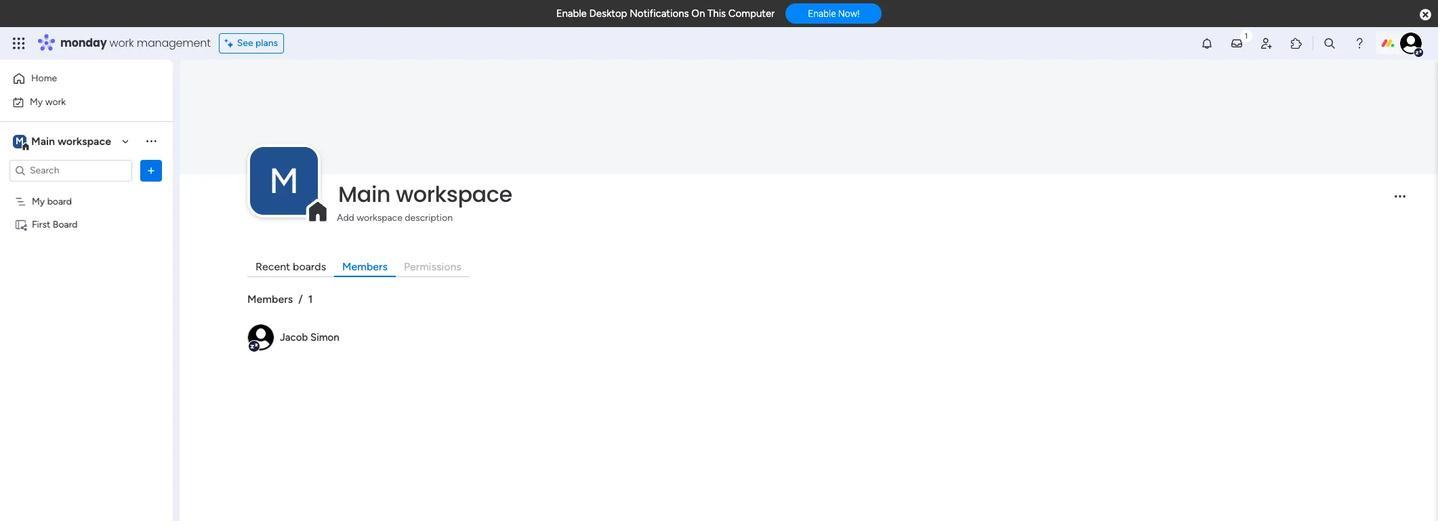 Task type: locate. For each thing, give the bounding box(es) containing it.
workspace right add
[[357, 212, 403, 224]]

1 horizontal spatial enable
[[808, 8, 836, 19]]

home button
[[8, 68, 146, 90]]

0 vertical spatial work
[[110, 35, 134, 51]]

0 horizontal spatial m
[[16, 135, 24, 147]]

members left /
[[248, 293, 293, 306]]

notifications
[[630, 7, 689, 20]]

my
[[30, 96, 43, 107], [32, 196, 45, 207]]

now!
[[839, 8, 860, 19]]

enable left desktop
[[556, 7, 587, 20]]

main workspace up description
[[338, 179, 512, 210]]

workspace image
[[13, 134, 26, 149], [250, 147, 318, 215]]

my inside button
[[30, 96, 43, 107]]

main
[[31, 135, 55, 147], [338, 179, 391, 210]]

main workspace
[[31, 135, 111, 147], [338, 179, 512, 210]]

jacob simon link
[[280, 332, 340, 344]]

first board
[[32, 219, 78, 230]]

workspace up search in workspace field
[[58, 135, 111, 147]]

Main workspace field
[[335, 179, 1384, 210]]

1 vertical spatial main workspace
[[338, 179, 512, 210]]

0 horizontal spatial main workspace
[[31, 135, 111, 147]]

enable now! button
[[786, 4, 883, 24]]

work for my
[[45, 96, 66, 107]]

help image
[[1354, 37, 1367, 50]]

monday work management
[[60, 35, 211, 51]]

workspace up description
[[396, 179, 512, 210]]

work inside button
[[45, 96, 66, 107]]

this
[[708, 7, 726, 20]]

v2 ellipsis image
[[1396, 195, 1406, 207]]

option
[[0, 189, 173, 192]]

0 vertical spatial workspace
[[58, 135, 111, 147]]

my work
[[30, 96, 66, 107]]

members for members / 1
[[248, 293, 293, 306]]

main workspace inside workspace selection element
[[31, 135, 111, 147]]

m inside dropdown button
[[269, 160, 299, 202]]

invite members image
[[1261, 37, 1274, 50]]

simon
[[311, 332, 340, 344]]

1 horizontal spatial main
[[338, 179, 391, 210]]

main workspace up search in workspace field
[[31, 135, 111, 147]]

0 horizontal spatial main
[[31, 135, 55, 147]]

management
[[137, 35, 211, 51]]

my left board in the top of the page
[[32, 196, 45, 207]]

see plans
[[237, 37, 278, 49]]

recent
[[256, 261, 290, 273]]

1 vertical spatial main
[[338, 179, 391, 210]]

enable
[[556, 7, 587, 20], [808, 8, 836, 19]]

1 horizontal spatial m
[[269, 160, 299, 202]]

computer
[[729, 7, 775, 20]]

1 vertical spatial workspace
[[396, 179, 512, 210]]

work down home
[[45, 96, 66, 107]]

jacob simon image
[[1401, 33, 1423, 54]]

options image
[[144, 164, 158, 177]]

inbox image
[[1231, 37, 1244, 50]]

0 vertical spatial main
[[31, 135, 55, 147]]

1 horizontal spatial workspace image
[[250, 147, 318, 215]]

main up add
[[338, 179, 391, 210]]

board
[[47, 196, 72, 207]]

see
[[237, 37, 253, 49]]

workspace selection element
[[13, 133, 113, 151]]

0 horizontal spatial work
[[45, 96, 66, 107]]

1 vertical spatial my
[[32, 196, 45, 207]]

1 vertical spatial m
[[269, 160, 299, 202]]

workspace
[[58, 135, 111, 147], [396, 179, 512, 210], [357, 212, 403, 224]]

main inside workspace selection element
[[31, 135, 55, 147]]

desktop
[[590, 7, 628, 20]]

work for monday
[[110, 35, 134, 51]]

0 horizontal spatial enable
[[556, 7, 587, 20]]

0 vertical spatial members
[[343, 261, 388, 273]]

1 vertical spatial work
[[45, 96, 66, 107]]

my for my board
[[32, 196, 45, 207]]

1 horizontal spatial main workspace
[[338, 179, 512, 210]]

members
[[343, 261, 388, 273], [248, 293, 293, 306]]

0 horizontal spatial members
[[248, 293, 293, 306]]

main down my work
[[31, 135, 55, 147]]

enable for enable desktop notifications on this computer
[[556, 7, 587, 20]]

first
[[32, 219, 50, 230]]

1 horizontal spatial work
[[110, 35, 134, 51]]

0 vertical spatial main workspace
[[31, 135, 111, 147]]

list box
[[0, 187, 173, 419]]

work
[[110, 35, 134, 51], [45, 96, 66, 107]]

jacob
[[280, 332, 308, 344]]

1 vertical spatial members
[[248, 293, 293, 306]]

enable left the now!
[[808, 8, 836, 19]]

1 horizontal spatial members
[[343, 261, 388, 273]]

my down home
[[30, 96, 43, 107]]

work right monday
[[110, 35, 134, 51]]

add
[[337, 212, 355, 224]]

0 vertical spatial my
[[30, 96, 43, 107]]

members / 1
[[248, 293, 313, 306]]

m inside workspace selection element
[[16, 135, 24, 147]]

members down add
[[343, 261, 388, 273]]

my work button
[[8, 91, 146, 113]]

notifications image
[[1201, 37, 1215, 50]]

home
[[31, 73, 57, 84]]

workspace options image
[[144, 134, 158, 148]]

enable inside button
[[808, 8, 836, 19]]

0 vertical spatial m
[[16, 135, 24, 147]]

m
[[16, 135, 24, 147], [269, 160, 299, 202]]



Task type: vqa. For each thing, say whether or not it's contained in the screenshot.
Add
yes



Task type: describe. For each thing, give the bounding box(es) containing it.
on
[[692, 7, 705, 20]]

my board
[[32, 196, 72, 207]]

enable now!
[[808, 8, 860, 19]]

m for the leftmost workspace image
[[16, 135, 24, 147]]

1 image
[[1241, 28, 1253, 43]]

dapulse close image
[[1421, 8, 1432, 22]]

enable desktop notifications on this computer
[[556, 7, 775, 20]]

members for members
[[343, 261, 388, 273]]

shareable board image
[[14, 218, 27, 231]]

my for my work
[[30, 96, 43, 107]]

Search in workspace field
[[28, 163, 113, 178]]

jacob simon
[[280, 332, 340, 344]]

m for the rightmost workspace image
[[269, 160, 299, 202]]

add workspace description
[[337, 212, 453, 224]]

permissions
[[404, 261, 462, 273]]

recent boards
[[256, 261, 326, 273]]

select product image
[[12, 37, 26, 50]]

boards
[[293, 261, 326, 273]]

apps image
[[1290, 37, 1304, 50]]

board
[[53, 219, 78, 230]]

2 vertical spatial workspace
[[357, 212, 403, 224]]

/
[[299, 293, 303, 306]]

enable for enable now!
[[808, 8, 836, 19]]

see plans button
[[219, 33, 284, 54]]

m button
[[250, 147, 318, 215]]

1
[[308, 293, 313, 306]]

description
[[405, 212, 453, 224]]

search everything image
[[1324, 37, 1337, 50]]

list box containing my board
[[0, 187, 173, 419]]

monday
[[60, 35, 107, 51]]

0 horizontal spatial workspace image
[[13, 134, 26, 149]]

plans
[[256, 37, 278, 49]]



